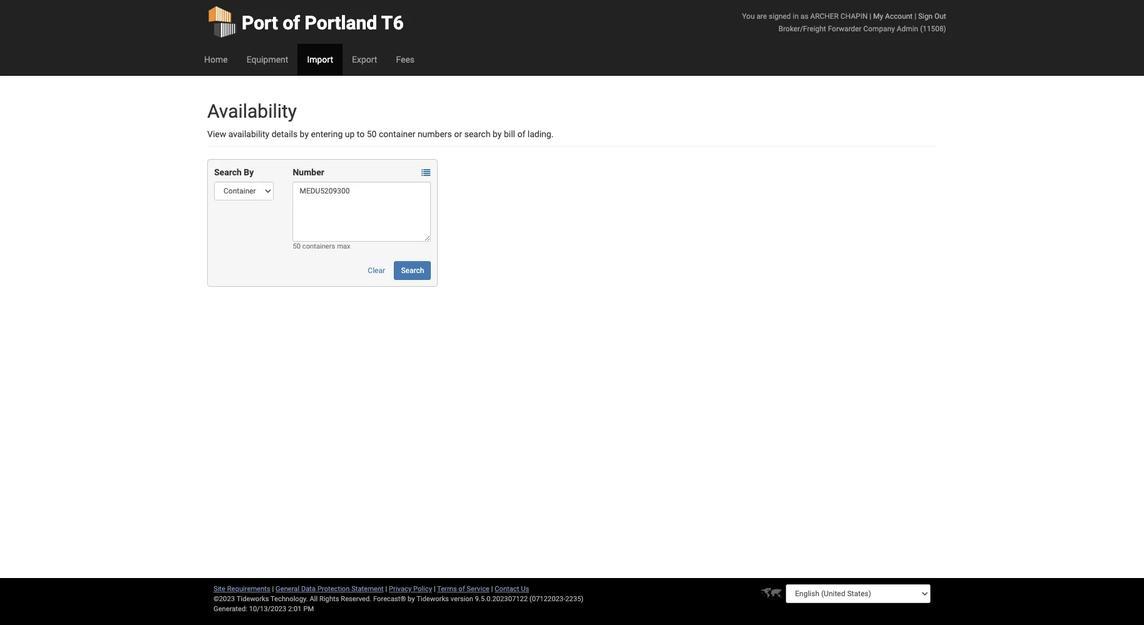 Task type: vqa. For each thing, say whether or not it's contained in the screenshot.
2:46 in the bottom left of the page
no



Task type: describe. For each thing, give the bounding box(es) containing it.
entering
[[311, 129, 343, 139]]

site requirements link
[[214, 585, 271, 593]]

search for search by
[[214, 167, 242, 177]]

number
[[293, 167, 324, 177]]

2235)
[[566, 595, 584, 603]]

show list image
[[422, 169, 431, 178]]

rights
[[320, 595, 339, 603]]

protection
[[318, 585, 350, 593]]

generated:
[[214, 605, 247, 613]]

of inside "port of portland t6" link
[[283, 12, 300, 34]]

are
[[757, 12, 767, 21]]

port of portland t6 link
[[207, 0, 404, 44]]

statement
[[352, 585, 384, 593]]

(07122023-
[[530, 595, 566, 603]]

t6
[[381, 12, 404, 34]]

availability
[[229, 129, 270, 139]]

or
[[454, 129, 462, 139]]

2 horizontal spatial by
[[493, 129, 502, 139]]

0 horizontal spatial by
[[300, 129, 309, 139]]

fees
[[396, 55, 415, 65]]

9.5.0.202307122
[[475, 595, 528, 603]]

container
[[379, 129, 416, 139]]

contact us link
[[495, 585, 529, 593]]

forwarder
[[828, 24, 862, 33]]

of inside site requirements | general data protection statement | privacy policy | terms of service | contact us ©2023 tideworks technology. all rights reserved. forecast® by tideworks version 9.5.0.202307122 (07122023-2235) generated: 10/13/2023 2:01 pm
[[459, 585, 465, 593]]

by inside site requirements | general data protection statement | privacy policy | terms of service | contact us ©2023 tideworks technology. all rights reserved. forecast® by tideworks version 9.5.0.202307122 (07122023-2235) generated: 10/13/2023 2:01 pm
[[408, 595, 415, 603]]

©2023 tideworks
[[214, 595, 269, 603]]

technology.
[[271, 595, 308, 603]]

max
[[337, 242, 351, 251]]

| left my
[[870, 12, 872, 21]]

data
[[301, 585, 316, 593]]

(11508)
[[921, 24, 947, 33]]

Number text field
[[293, 182, 431, 242]]

import
[[307, 55, 333, 65]]

clear
[[368, 266, 385, 275]]

reserved.
[[341, 595, 372, 603]]

account
[[886, 12, 913, 21]]

as
[[801, 12, 809, 21]]

in
[[793, 12, 799, 21]]

archer
[[811, 12, 839, 21]]

| left sign
[[915, 12, 917, 21]]

search button
[[394, 261, 431, 280]]

| up 9.5.0.202307122
[[492, 585, 493, 593]]

equipment button
[[237, 44, 298, 75]]

requirements
[[227, 585, 271, 593]]

bill
[[504, 129, 516, 139]]

general
[[276, 585, 300, 593]]



Task type: locate. For each thing, give the bounding box(es) containing it.
|
[[870, 12, 872, 21], [915, 12, 917, 21], [272, 585, 274, 593], [386, 585, 387, 593], [434, 585, 436, 593], [492, 585, 493, 593]]

up
[[345, 129, 355, 139]]

0 horizontal spatial of
[[283, 12, 300, 34]]

you
[[743, 12, 755, 21]]

privacy
[[389, 585, 412, 593]]

containers
[[303, 242, 335, 251]]

equipment
[[247, 55, 288, 65]]

by right details
[[300, 129, 309, 139]]

details
[[272, 129, 298, 139]]

pm
[[304, 605, 314, 613]]

privacy policy link
[[389, 585, 432, 593]]

1 horizontal spatial of
[[459, 585, 465, 593]]

0 vertical spatial 50
[[367, 129, 377, 139]]

of right port
[[283, 12, 300, 34]]

site requirements | general data protection statement | privacy policy | terms of service | contact us ©2023 tideworks technology. all rights reserved. forecast® by tideworks version 9.5.0.202307122 (07122023-2235) generated: 10/13/2023 2:01 pm
[[214, 585, 584, 613]]

search by
[[214, 167, 254, 177]]

clear button
[[361, 261, 392, 280]]

service
[[467, 585, 490, 593]]

admin
[[897, 24, 919, 33]]

sign
[[919, 12, 933, 21]]

by left bill
[[493, 129, 502, 139]]

| left general
[[272, 585, 274, 593]]

portland
[[305, 12, 377, 34]]

50 left containers
[[293, 242, 301, 251]]

export button
[[343, 44, 387, 75]]

search right the clear
[[401, 266, 424, 275]]

numbers
[[418, 129, 452, 139]]

contact
[[495, 585, 520, 593]]

you are signed in as archer chapin | my account | sign out broker/freight forwarder company admin (11508)
[[743, 12, 947, 33]]

all
[[310, 595, 318, 603]]

1 horizontal spatial by
[[408, 595, 415, 603]]

chapin
[[841, 12, 868, 21]]

of
[[283, 12, 300, 34], [518, 129, 526, 139], [459, 585, 465, 593]]

sign out link
[[919, 12, 947, 21]]

import button
[[298, 44, 343, 75]]

port of portland t6
[[242, 12, 404, 34]]

policy
[[414, 585, 432, 593]]

0 vertical spatial search
[[214, 167, 242, 177]]

search inside button
[[401, 266, 424, 275]]

forecast®
[[373, 595, 406, 603]]

view availability details by entering up to 50 container numbers or search by bill of lading.
[[207, 129, 554, 139]]

version
[[451, 595, 474, 603]]

port
[[242, 12, 278, 34]]

1 vertical spatial 50
[[293, 242, 301, 251]]

by
[[300, 129, 309, 139], [493, 129, 502, 139], [408, 595, 415, 603]]

tideworks
[[417, 595, 449, 603]]

0 horizontal spatial search
[[214, 167, 242, 177]]

search
[[465, 129, 491, 139]]

search left by
[[214, 167, 242, 177]]

0 horizontal spatial 50
[[293, 242, 301, 251]]

50 right the to
[[367, 129, 377, 139]]

search for search
[[401, 266, 424, 275]]

by
[[244, 167, 254, 177]]

us
[[521, 585, 529, 593]]

signed
[[769, 12, 791, 21]]

fees button
[[387, 44, 424, 75]]

lading.
[[528, 129, 554, 139]]

10/13/2023
[[249, 605, 287, 613]]

home button
[[195, 44, 237, 75]]

1 vertical spatial of
[[518, 129, 526, 139]]

view
[[207, 129, 226, 139]]

| up the tideworks
[[434, 585, 436, 593]]

1 vertical spatial search
[[401, 266, 424, 275]]

home
[[204, 55, 228, 65]]

my account link
[[874, 12, 913, 21]]

search
[[214, 167, 242, 177], [401, 266, 424, 275]]

| up forecast®
[[386, 585, 387, 593]]

1 horizontal spatial 50
[[367, 129, 377, 139]]

availability
[[207, 100, 297, 122]]

company
[[864, 24, 895, 33]]

2 horizontal spatial of
[[518, 129, 526, 139]]

broker/freight
[[779, 24, 827, 33]]

terms of service link
[[437, 585, 490, 593]]

of up version
[[459, 585, 465, 593]]

1 horizontal spatial search
[[401, 266, 424, 275]]

0 vertical spatial of
[[283, 12, 300, 34]]

50
[[367, 129, 377, 139], [293, 242, 301, 251]]

general data protection statement link
[[276, 585, 384, 593]]

export
[[352, 55, 377, 65]]

to
[[357, 129, 365, 139]]

by down privacy policy link
[[408, 595, 415, 603]]

terms
[[437, 585, 457, 593]]

site
[[214, 585, 226, 593]]

2 vertical spatial of
[[459, 585, 465, 593]]

out
[[935, 12, 947, 21]]

50 containers max
[[293, 242, 351, 251]]

of right bill
[[518, 129, 526, 139]]

2:01
[[288, 605, 302, 613]]

my
[[874, 12, 884, 21]]



